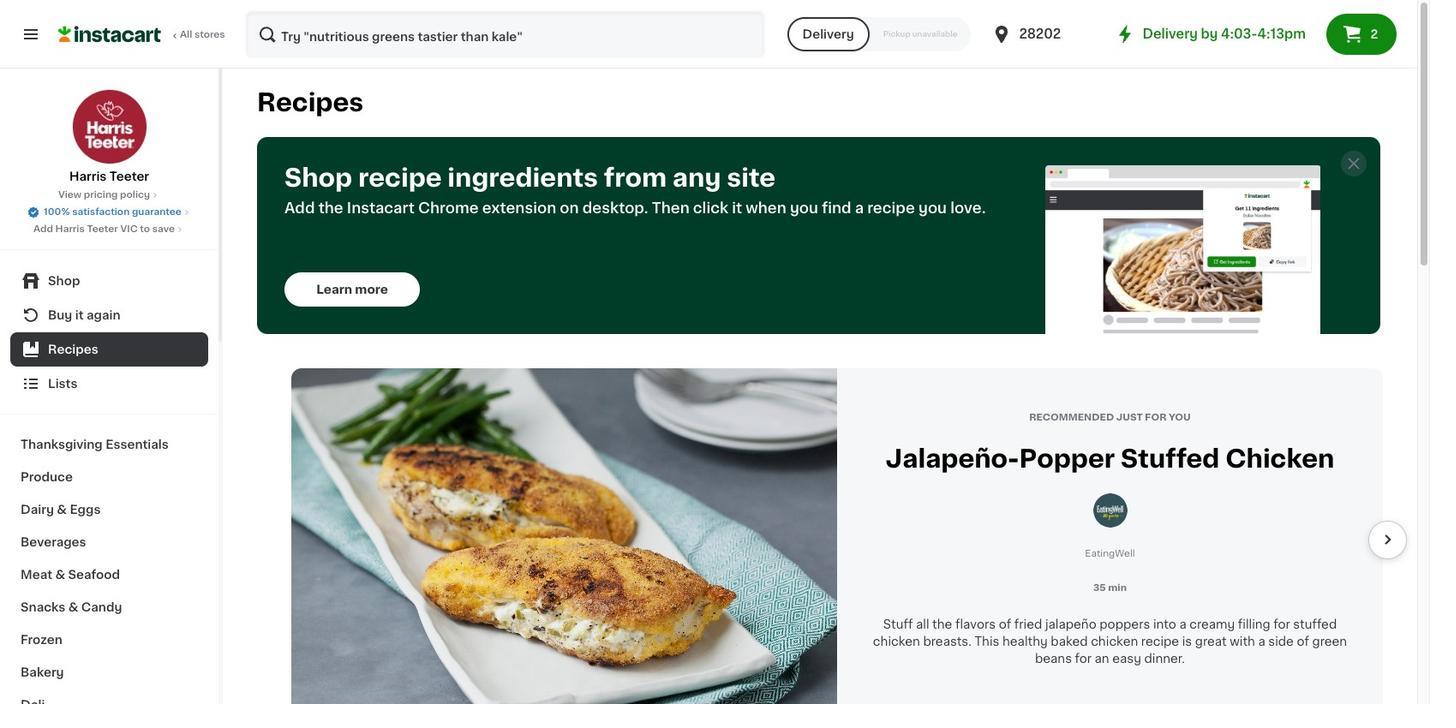 Task type: describe. For each thing, give the bounding box(es) containing it.
dairy & eggs
[[21, 504, 101, 516]]

click
[[693, 201, 729, 215]]

min
[[1109, 583, 1127, 593]]

recommended
[[1030, 413, 1115, 423]]

saved
[[1361, 24, 1399, 36]]

ingredients
[[448, 165, 598, 190]]

2 vertical spatial a
[[1259, 636, 1266, 648]]

is
[[1183, 636, 1193, 648]]

28202
[[1020, 27, 1061, 40]]

view
[[58, 190, 81, 200]]

by
[[1201, 27, 1218, 40]]

0 vertical spatial for
[[1274, 618, 1291, 630]]

pricing
[[84, 190, 118, 200]]

learn more
[[316, 284, 388, 296]]

100%
[[44, 207, 70, 217]]

meat
[[21, 569, 52, 581]]

this
[[975, 636, 1000, 648]]

green
[[1313, 636, 1348, 648]]

stuff all the flavors of fried jalapeño poppers into a creamy filling for stuffed chicken breasts. this healthy baked chicken recipe is great with a side of green beans for an easy dinner.
[[873, 618, 1348, 665]]

jalapeño
[[1046, 618, 1097, 630]]

the inside stuff all the flavors of fried jalapeño poppers into a creamy filling for stuffed chicken breasts. this healthy baked chicken recipe is great with a side of green beans for an easy dinner.
[[933, 618, 953, 630]]

into
[[1154, 618, 1177, 630]]

1 vertical spatial teeter
[[87, 225, 118, 234]]

beverages
[[21, 537, 86, 549]]

meat & seafood
[[21, 569, 120, 581]]

add harris teeter vic to save link
[[33, 223, 185, 237]]

breasts.
[[924, 636, 972, 648]]

save
[[152, 225, 175, 234]]

great
[[1196, 636, 1227, 648]]

view pricing policy link
[[58, 189, 160, 202]]

& for meat
[[55, 569, 65, 581]]

teeter inside "link"
[[110, 171, 149, 183]]

35
[[1094, 583, 1106, 593]]

buy
[[48, 309, 72, 321]]

buy it again link
[[10, 298, 208, 333]]

produce link
[[10, 461, 208, 494]]

& for dairy
[[57, 504, 67, 516]]

then
[[652, 201, 690, 215]]

baked
[[1051, 636, 1088, 648]]

find
[[822, 201, 852, 215]]

saved button
[[1340, 21, 1399, 42]]

2 button
[[1327, 14, 1397, 55]]

bakery
[[21, 667, 64, 679]]

satisfaction
[[72, 207, 130, 217]]

jalapeño-popper stuffed chicken
[[886, 447, 1335, 472]]

shop for shop
[[48, 275, 80, 287]]

produce
[[21, 471, 73, 483]]

4:03-
[[1222, 27, 1258, 40]]

add for add harris teeter vic to save
[[33, 225, 53, 234]]

side
[[1269, 636, 1294, 648]]

delivery for delivery by 4:03-4:13pm
[[1143, 27, 1198, 40]]

thanksgiving essentials link
[[10, 429, 208, 461]]

love.
[[951, 201, 986, 215]]

frozen link
[[10, 624, 208, 657]]

& for snacks
[[68, 602, 78, 614]]

jalapeño-
[[886, 447, 1020, 472]]

add the instacart chrome extension on desktop. then click it when you find a recipe you love.
[[285, 201, 986, 215]]

service type group
[[787, 17, 972, 51]]

seafood
[[68, 569, 120, 581]]

candy
[[81, 602, 122, 614]]

delivery button
[[787, 17, 870, 51]]

frozen
[[21, 634, 62, 646]]

all
[[180, 30, 192, 39]]

snacks & candy link
[[10, 591, 208, 624]]

more
[[355, 284, 388, 296]]

snacks
[[21, 602, 65, 614]]

beans
[[1035, 653, 1072, 665]]

0 horizontal spatial recipe
[[358, 165, 442, 190]]

shop recipe ingredients from any site
[[285, 165, 776, 190]]

learn
[[316, 284, 352, 296]]

site
[[727, 165, 776, 190]]

beverages link
[[10, 526, 208, 559]]

for
[[1146, 413, 1167, 423]]

view pricing policy
[[58, 190, 150, 200]]

1 horizontal spatial it
[[732, 201, 743, 215]]

0 horizontal spatial the
[[319, 201, 343, 215]]

all
[[916, 618, 930, 630]]

delivery for delivery
[[803, 28, 854, 40]]

1 horizontal spatial of
[[1297, 636, 1310, 648]]

to
[[140, 225, 150, 234]]

thanksgiving
[[21, 439, 103, 451]]

recipes link
[[10, 333, 208, 367]]



Task type: locate. For each thing, give the bounding box(es) containing it.
0 horizontal spatial you
[[790, 201, 819, 215]]

delivery inside button
[[803, 28, 854, 40]]

& left candy
[[68, 602, 78, 614]]

1 vertical spatial a
[[1180, 618, 1187, 630]]

guarantee
[[132, 207, 182, 217]]

thanksgiving essentials
[[21, 439, 169, 451]]

any
[[673, 165, 721, 190]]

the
[[319, 201, 343, 215], [933, 618, 953, 630]]

recipe up dinner.
[[1142, 636, 1180, 648]]

a
[[855, 201, 864, 215], [1180, 618, 1187, 630], [1259, 636, 1266, 648]]

Search field
[[247, 12, 763, 57]]

1 horizontal spatial shop
[[285, 165, 352, 190]]

you left find
[[790, 201, 819, 215]]

shop up instacart
[[285, 165, 352, 190]]

harris inside harris teeter "link"
[[69, 171, 107, 183]]

0 horizontal spatial add
[[33, 225, 53, 234]]

easy
[[1113, 653, 1142, 665]]

0 horizontal spatial a
[[855, 201, 864, 215]]

a right find
[[855, 201, 864, 215]]

instacart logo image
[[58, 24, 161, 45]]

2 horizontal spatial recipe
[[1142, 636, 1180, 648]]

the left instacart
[[319, 201, 343, 215]]

fried
[[1015, 618, 1043, 630]]

for left an
[[1075, 653, 1092, 665]]

1 vertical spatial the
[[933, 618, 953, 630]]

1 vertical spatial recipes
[[48, 344, 98, 356]]

0 horizontal spatial of
[[999, 618, 1012, 630]]

shop link
[[10, 264, 208, 298]]

of left fried
[[999, 618, 1012, 630]]

just
[[1117, 413, 1143, 423]]

100% satisfaction guarantee
[[44, 207, 182, 217]]

1 horizontal spatial you
[[919, 201, 947, 215]]

shop up buy
[[48, 275, 80, 287]]

& left eggs
[[57, 504, 67, 516]]

harris
[[69, 171, 107, 183], [55, 225, 85, 234]]

a up is
[[1180, 618, 1187, 630]]

stuff
[[884, 618, 913, 630]]

0 vertical spatial it
[[732, 201, 743, 215]]

eatingwell image
[[1093, 494, 1128, 528]]

a down filling
[[1259, 636, 1266, 648]]

lists
[[48, 378, 78, 390]]

1 horizontal spatial recipes
[[257, 90, 364, 115]]

teeter up policy
[[110, 171, 149, 183]]

2 horizontal spatial a
[[1259, 636, 1266, 648]]

you left love.
[[919, 201, 947, 215]]

1 vertical spatial of
[[1297, 636, 1310, 648]]

snacks & candy
[[21, 602, 122, 614]]

add harris teeter vic to save
[[33, 225, 175, 234]]

the up breasts.
[[933, 618, 953, 630]]

0 vertical spatial a
[[855, 201, 864, 215]]

add down 100%
[[33, 225, 53, 234]]

popper
[[1020, 447, 1115, 472]]

0 vertical spatial harris
[[69, 171, 107, 183]]

it right buy
[[75, 309, 84, 321]]

0 vertical spatial &
[[57, 504, 67, 516]]

with
[[1230, 636, 1256, 648]]

1 vertical spatial harris
[[55, 225, 85, 234]]

bakery link
[[10, 657, 208, 689]]

1 horizontal spatial chicken
[[1091, 636, 1139, 648]]

4:13pm
[[1258, 27, 1306, 40]]

essentials
[[106, 439, 169, 451]]

all stores
[[180, 30, 225, 39]]

for up side
[[1274, 618, 1291, 630]]

35 min
[[1094, 583, 1127, 593]]

recipe up instacart
[[358, 165, 442, 190]]

2 vertical spatial recipe
[[1142, 636, 1180, 648]]

100% satisfaction guarantee button
[[27, 202, 192, 219]]

add left instacart
[[285, 201, 315, 215]]

dairy & eggs link
[[10, 494, 208, 526]]

0 vertical spatial recipe
[[358, 165, 442, 190]]

0 horizontal spatial delivery
[[803, 28, 854, 40]]

it right click
[[732, 201, 743, 215]]

all stores link
[[58, 10, 226, 58]]

stuffed
[[1294, 618, 1337, 630]]

harris inside add harris teeter vic to save link
[[55, 225, 85, 234]]

recipe
[[358, 165, 442, 190], [868, 201, 915, 215], [1142, 636, 1180, 648]]

an
[[1095, 653, 1110, 665]]

2
[[1371, 28, 1379, 40]]

buy it again
[[48, 309, 121, 321]]

0 horizontal spatial for
[[1075, 653, 1092, 665]]

1 horizontal spatial delivery
[[1143, 27, 1198, 40]]

teeter down "satisfaction"
[[87, 225, 118, 234]]

2 vertical spatial &
[[68, 602, 78, 614]]

you
[[1169, 413, 1191, 423]]

stuffed
[[1121, 447, 1220, 472]]

1 horizontal spatial the
[[933, 618, 953, 630]]

delivery
[[1143, 27, 1198, 40], [803, 28, 854, 40]]

0 vertical spatial add
[[285, 201, 315, 215]]

chicken down stuff
[[873, 636, 921, 648]]

learn more button
[[285, 273, 420, 307]]

1 chicken from the left
[[873, 636, 921, 648]]

1 horizontal spatial add
[[285, 201, 315, 215]]

1 vertical spatial it
[[75, 309, 84, 321]]

0 horizontal spatial chicken
[[873, 636, 921, 648]]

1 vertical spatial shop
[[48, 275, 80, 287]]

dairy
[[21, 504, 54, 516]]

flavors
[[956, 618, 996, 630]]

harris up "pricing"
[[69, 171, 107, 183]]

extension banner image
[[1045, 165, 1321, 334]]

filling
[[1239, 618, 1271, 630]]

harris down 100%
[[55, 225, 85, 234]]

0 vertical spatial teeter
[[110, 171, 149, 183]]

item carousel region
[[257, 369, 1408, 705]]

of down stuffed
[[1297, 636, 1310, 648]]

chicken
[[1226, 447, 1335, 472]]

shop for shop recipe ingredients from any site
[[285, 165, 352, 190]]

recommended just for you
[[1030, 413, 1191, 423]]

1 vertical spatial recipe
[[868, 201, 915, 215]]

from
[[604, 165, 667, 190]]

teeter
[[110, 171, 149, 183], [87, 225, 118, 234]]

harris teeter logo image
[[72, 89, 147, 165]]

0 horizontal spatial it
[[75, 309, 84, 321]]

recipe right find
[[868, 201, 915, 215]]

None search field
[[245, 10, 765, 58]]

1 vertical spatial &
[[55, 569, 65, 581]]

1 vertical spatial add
[[33, 225, 53, 234]]

recipe inside stuff all the flavors of fried jalapeño poppers into a creamy filling for stuffed chicken breasts. this healthy baked chicken recipe is great with a side of green beans for an easy dinner.
[[1142, 636, 1180, 648]]

instacart
[[347, 201, 415, 215]]

of
[[999, 618, 1012, 630], [1297, 636, 1310, 648]]

stores
[[195, 30, 225, 39]]

harris teeter
[[69, 171, 149, 183]]

eggs
[[70, 504, 101, 516]]

0 horizontal spatial shop
[[48, 275, 80, 287]]

delivery by 4:03-4:13pm
[[1143, 27, 1306, 40]]

add for add the instacart chrome extension on desktop. then click it when you find a recipe you love.
[[285, 201, 315, 215]]

0 vertical spatial of
[[999, 618, 1012, 630]]

when
[[746, 201, 787, 215]]

lists link
[[10, 367, 208, 401]]

poppers
[[1100, 618, 1151, 630]]

1 horizontal spatial a
[[1180, 618, 1187, 630]]

0 horizontal spatial recipes
[[48, 344, 98, 356]]

recipes
[[257, 90, 364, 115], [48, 344, 98, 356]]

healthy
[[1003, 636, 1048, 648]]

28202 button
[[992, 10, 1095, 58]]

again
[[87, 309, 121, 321]]

0 vertical spatial the
[[319, 201, 343, 215]]

1 horizontal spatial recipe
[[868, 201, 915, 215]]

&
[[57, 504, 67, 516], [55, 569, 65, 581], [68, 602, 78, 614]]

chicken down poppers
[[1091, 636, 1139, 648]]

2 chicken from the left
[[1091, 636, 1139, 648]]

& right meat
[[55, 569, 65, 581]]

extension
[[482, 201, 556, 215]]

you
[[790, 201, 819, 215], [919, 201, 947, 215]]

2 you from the left
[[919, 201, 947, 215]]

vic
[[120, 225, 138, 234]]

0 vertical spatial shop
[[285, 165, 352, 190]]

eatingwell
[[1086, 549, 1135, 558]]

1 you from the left
[[790, 201, 819, 215]]

1 horizontal spatial for
[[1274, 618, 1291, 630]]

desktop.
[[583, 201, 649, 215]]

0 vertical spatial recipes
[[257, 90, 364, 115]]

harris teeter link
[[69, 89, 149, 185]]

meat & seafood link
[[10, 559, 208, 591]]

1 vertical spatial for
[[1075, 653, 1092, 665]]

creamy
[[1190, 618, 1235, 630]]



Task type: vqa. For each thing, say whether or not it's contained in the screenshot.
"This"
yes



